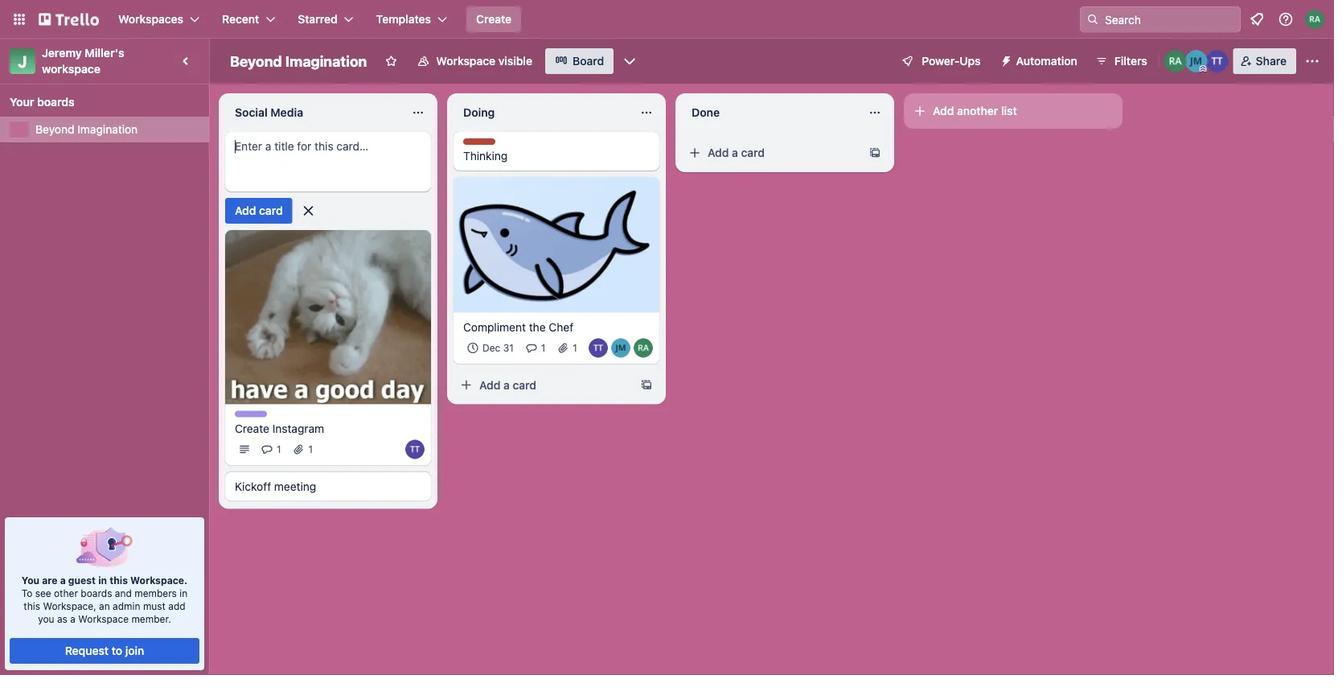 Task type: describe. For each thing, give the bounding box(es) containing it.
add a card button for doing
[[454, 372, 634, 398]]

the
[[529, 320, 546, 334]]

admin
[[113, 600, 140, 611]]

to
[[112, 644, 122, 657]]

jeremy
[[42, 46, 82, 60]]

board
[[573, 54, 604, 68]]

guest
[[68, 574, 96, 586]]

beyond imagination inside "link"
[[35, 123, 138, 136]]

must
[[143, 600, 166, 611]]

are
[[42, 574, 58, 586]]

a down 31
[[504, 378, 510, 392]]

open information menu image
[[1278, 11, 1295, 27]]

kickoff meeting link
[[235, 478, 422, 494]]

1 vertical spatial ruby anderson (rubyanderson7) image
[[1165, 50, 1187, 72]]

0 vertical spatial ruby anderson (rubyanderson7) image
[[1306, 10, 1325, 29]]

show menu image
[[1305, 53, 1321, 69]]

0 horizontal spatial boards
[[37, 95, 75, 109]]

create for create
[[476, 12, 512, 26]]

you
[[38, 613, 54, 624]]

you are a guest in this workspace. to see other boards and members in this workspace, an admin must add you as a workspace member.
[[22, 574, 188, 624]]

share
[[1256, 54, 1287, 68]]

thinking link
[[463, 148, 650, 164]]

workspace,
[[43, 600, 96, 611]]

workspace inside workspace visible 'button'
[[436, 54, 496, 68]]

request to join
[[65, 644, 144, 657]]

add another list button
[[904, 93, 1123, 129]]

1 horizontal spatial in
[[180, 587, 188, 599]]

social
[[235, 106, 268, 119]]

add for add another list "button"
[[933, 104, 955, 117]]

list
[[1002, 104, 1018, 117]]

primary element
[[0, 0, 1335, 39]]

an
[[99, 600, 110, 611]]

starred button
[[288, 6, 363, 32]]

workspace visible button
[[407, 48, 542, 74]]

beyond inside "link"
[[35, 123, 74, 136]]

other
[[54, 587, 78, 599]]

create from template… image for doing
[[640, 379, 653, 392]]

workspace
[[42, 62, 101, 76]]

add a card button for done
[[682, 140, 862, 166]]

workspace navigation collapse icon image
[[175, 50, 198, 72]]

meeting
[[274, 479, 316, 493]]

members
[[135, 587, 177, 599]]

create from template… image for done
[[869, 146, 882, 159]]

0 vertical spatial terry turtle (terryturtle) image
[[1207, 50, 1229, 72]]

workspace.
[[130, 574, 188, 586]]

beyond inside text box
[[230, 52, 282, 70]]

board link
[[546, 48, 614, 74]]

another
[[958, 104, 999, 117]]

customize views image
[[622, 53, 638, 69]]

instagram
[[273, 422, 324, 435]]

workspaces
[[118, 12, 183, 26]]

boards inside you are a guest in this workspace. to see other boards and members in this workspace, an admin must add you as a workspace member.
[[81, 587, 112, 599]]

doing
[[463, 106, 495, 119]]

cancel image
[[301, 203, 317, 219]]

1 vertical spatial this
[[24, 600, 40, 611]]

create button
[[467, 6, 521, 32]]

dec
[[483, 343, 501, 354]]

a right as
[[70, 613, 76, 624]]

your
[[10, 95, 34, 109]]

sm image
[[994, 48, 1017, 71]]

thoughts thinking
[[463, 139, 508, 163]]

request to join button
[[10, 638, 199, 664]]

Social Media text field
[[225, 100, 402, 126]]

add a card for done
[[708, 146, 765, 159]]

1 horizontal spatial jeremy miller (jeremymiller198) image
[[1186, 50, 1208, 72]]

Enter a title for this card… text field
[[225, 132, 431, 191]]

add another list
[[933, 104, 1018, 117]]

add a card for doing
[[480, 378, 537, 392]]

add for add a card "button" associated with done
[[708, 146, 729, 159]]



Task type: vqa. For each thing, say whether or not it's contained in the screenshot.
Members link
no



Task type: locate. For each thing, give the bounding box(es) containing it.
1 horizontal spatial create
[[476, 12, 512, 26]]

create instagram link
[[235, 420, 422, 436]]

1 vertical spatial card
[[259, 204, 283, 217]]

filters button
[[1091, 48, 1153, 74]]

chef
[[549, 320, 574, 334]]

kickoff meeting
[[235, 479, 316, 493]]

power-
[[922, 54, 960, 68]]

a down the done text box
[[732, 146, 738, 159]]

add for doing add a card "button"
[[480, 378, 501, 392]]

add
[[933, 104, 955, 117], [708, 146, 729, 159], [235, 204, 256, 217], [480, 378, 501, 392]]

ruby anderson (rubyanderson7) image left this member is an admin of this board. icon
[[1165, 50, 1187, 72]]

dec 31
[[483, 343, 514, 354]]

add a card button
[[682, 140, 862, 166], [454, 372, 634, 398]]

workspace visible
[[436, 54, 533, 68]]

back to home image
[[39, 6, 99, 32]]

0 horizontal spatial add a card
[[480, 378, 537, 392]]

1 vertical spatial beyond
[[35, 123, 74, 136]]

ruby anderson (rubyanderson7) image
[[1306, 10, 1325, 29], [1165, 50, 1187, 72]]

0 notifications image
[[1248, 10, 1267, 29]]

0 horizontal spatial create
[[235, 422, 269, 435]]

1 horizontal spatial imagination
[[285, 52, 367, 70]]

join
[[125, 644, 144, 657]]

workspace down an
[[78, 613, 129, 624]]

0 vertical spatial card
[[741, 146, 765, 159]]

0 horizontal spatial terry turtle (terryturtle) image
[[589, 338, 608, 358]]

1 horizontal spatial create from template… image
[[869, 146, 882, 159]]

create instagram
[[235, 422, 324, 435]]

card left cancel image
[[259, 204, 283, 217]]

0 vertical spatial add a card
[[708, 146, 765, 159]]

create down color: purple, title: none image
[[235, 422, 269, 435]]

filters
[[1115, 54, 1148, 68]]

this
[[110, 574, 128, 586], [24, 600, 40, 611]]

0 vertical spatial this
[[110, 574, 128, 586]]

compliment the chef
[[463, 320, 574, 334]]

1 horizontal spatial beyond
[[230, 52, 282, 70]]

beyond imagination
[[230, 52, 367, 70], [35, 123, 138, 136]]

1 vertical spatial beyond imagination
[[35, 123, 138, 136]]

compliment the chef link
[[463, 319, 650, 335]]

0 horizontal spatial ruby anderson (rubyanderson7) image
[[1165, 50, 1187, 72]]

Done text field
[[682, 100, 859, 126]]

add a card button down 31
[[454, 372, 634, 398]]

add card button
[[225, 198, 293, 224]]

beyond imagination link
[[35, 121, 200, 138]]

star or unstar board image
[[385, 55, 398, 68]]

1 vertical spatial imagination
[[77, 123, 138, 136]]

boards right your
[[37, 95, 75, 109]]

power-ups button
[[890, 48, 991, 74]]

share button
[[1234, 48, 1297, 74]]

0 vertical spatial imagination
[[285, 52, 367, 70]]

add left cancel image
[[235, 204, 256, 217]]

request
[[65, 644, 109, 657]]

to
[[22, 587, 32, 599]]

you
[[22, 574, 40, 586]]

add down done
[[708, 146, 729, 159]]

add inside button
[[235, 204, 256, 217]]

workspace left the visible
[[436, 54, 496, 68]]

beyond down 'your boards'
[[35, 123, 74, 136]]

1 horizontal spatial ruby anderson (rubyanderson7) image
[[1306, 10, 1325, 29]]

automation button
[[994, 48, 1088, 74]]

2 vertical spatial card
[[513, 378, 537, 392]]

ups
[[960, 54, 981, 68]]

0 vertical spatial boards
[[37, 95, 75, 109]]

jeremy miller's workspace
[[42, 46, 127, 76]]

1 horizontal spatial terry turtle (terryturtle) image
[[1207, 50, 1229, 72]]

create for create instagram
[[235, 422, 269, 435]]

card down 31
[[513, 378, 537, 392]]

media
[[271, 106, 303, 119]]

templates
[[376, 12, 431, 26]]

1 horizontal spatial add a card
[[708, 146, 765, 159]]

starred
[[298, 12, 338, 26]]

done
[[692, 106, 720, 119]]

beyond
[[230, 52, 282, 70], [35, 123, 74, 136]]

0 vertical spatial beyond imagination
[[230, 52, 367, 70]]

compliment
[[463, 320, 526, 334]]

0 horizontal spatial create from template… image
[[640, 379, 653, 392]]

add card
[[235, 204, 283, 217]]

card down the done text box
[[741, 146, 765, 159]]

beyond imagination down starred
[[230, 52, 367, 70]]

create inside button
[[476, 12, 512, 26]]

create
[[476, 12, 512, 26], [235, 422, 269, 435]]

beyond down recent dropdown button
[[230, 52, 282, 70]]

1 vertical spatial terry turtle (terryturtle) image
[[589, 338, 608, 358]]

workspaces button
[[109, 6, 209, 32]]

in
[[98, 574, 107, 586], [180, 587, 188, 599]]

imagination inside text box
[[285, 52, 367, 70]]

create up workspace visible
[[476, 12, 512, 26]]

1 vertical spatial add a card button
[[454, 372, 634, 398]]

a
[[732, 146, 738, 159], [504, 378, 510, 392], [60, 574, 66, 586], [70, 613, 76, 624]]

color: bold red, title: "thoughts" element
[[463, 138, 508, 150]]

thinking
[[463, 149, 508, 163]]

miller's
[[85, 46, 124, 60]]

add
[[168, 600, 186, 611]]

this down to
[[24, 600, 40, 611]]

0 horizontal spatial this
[[24, 600, 40, 611]]

Doing text field
[[454, 100, 631, 126]]

see
[[35, 587, 51, 599]]

0 horizontal spatial beyond imagination
[[35, 123, 138, 136]]

jeremy miller (jeremymiller198) image
[[1186, 50, 1208, 72], [611, 338, 631, 358]]

search image
[[1087, 13, 1100, 26]]

member.
[[131, 613, 171, 624]]

terry turtle (terryturtle) image
[[1207, 50, 1229, 72], [589, 338, 608, 358]]

0 horizontal spatial workspace
[[78, 613, 129, 624]]

in right guest
[[98, 574, 107, 586]]

imagination down starred popup button
[[285, 52, 367, 70]]

0 vertical spatial in
[[98, 574, 107, 586]]

jeremy miller (jeremymiller198) image left ruby anderson (rubyanderson7) image
[[611, 338, 631, 358]]

1 vertical spatial add a card
[[480, 378, 537, 392]]

1 vertical spatial in
[[180, 587, 188, 599]]

1 down instagram
[[309, 444, 313, 455]]

boards up an
[[81, 587, 112, 599]]

1 vertical spatial create
[[235, 422, 269, 435]]

1 horizontal spatial boards
[[81, 587, 112, 599]]

automation
[[1017, 54, 1078, 68]]

0 vertical spatial create from template… image
[[869, 146, 882, 159]]

your boards with 1 items element
[[10, 93, 191, 112]]

1 horizontal spatial add a card button
[[682, 140, 862, 166]]

31
[[503, 343, 514, 354]]

create from template… image
[[869, 146, 882, 159], [640, 379, 653, 392]]

add down dec 31 checkbox
[[480, 378, 501, 392]]

1 horizontal spatial workspace
[[436, 54, 496, 68]]

add left another
[[933, 104, 955, 117]]

1 horizontal spatial card
[[513, 378, 537, 392]]

in up the add
[[180, 587, 188, 599]]

imagination inside "link"
[[77, 123, 138, 136]]

1 vertical spatial create from template… image
[[640, 379, 653, 392]]

1 vertical spatial workspace
[[78, 613, 129, 624]]

as
[[57, 613, 68, 624]]

recent
[[222, 12, 259, 26]]

this up and
[[110, 574, 128, 586]]

0 horizontal spatial beyond
[[35, 123, 74, 136]]

visible
[[499, 54, 533, 68]]

workspace inside you are a guest in this workspace. to see other boards and members in this workspace, an admin must add you as a workspace member.
[[78, 613, 129, 624]]

boards
[[37, 95, 75, 109], [81, 587, 112, 599]]

j
[[18, 51, 27, 70]]

1 down create instagram in the bottom of the page
[[277, 444, 281, 455]]

1 down chef
[[573, 343, 578, 354]]

a right are
[[60, 574, 66, 586]]

kickoff
[[235, 479, 271, 493]]

card for doing
[[513, 378, 537, 392]]

Dec 31 checkbox
[[463, 338, 519, 358]]

social media
[[235, 106, 303, 119]]

1 horizontal spatial beyond imagination
[[230, 52, 367, 70]]

power-ups
[[922, 54, 981, 68]]

0 horizontal spatial imagination
[[77, 123, 138, 136]]

0 horizontal spatial card
[[259, 204, 283, 217]]

Search field
[[1100, 7, 1241, 31]]

imagination down your boards with 1 items element
[[77, 123, 138, 136]]

0 horizontal spatial jeremy miller (jeremymiller198) image
[[611, 338, 631, 358]]

thoughts
[[463, 139, 508, 150]]

2 horizontal spatial card
[[741, 146, 765, 159]]

terry turtle (terryturtle) image
[[405, 440, 425, 459]]

your boards
[[10, 95, 75, 109]]

add a card down 31
[[480, 378, 537, 392]]

add a card
[[708, 146, 765, 159], [480, 378, 537, 392]]

card for done
[[741, 146, 765, 159]]

add a card button down the done text box
[[682, 140, 862, 166]]

ruby anderson (rubyanderson7) image
[[634, 338, 653, 358]]

1 horizontal spatial this
[[110, 574, 128, 586]]

0 horizontal spatial in
[[98, 574, 107, 586]]

workspace
[[436, 54, 496, 68], [78, 613, 129, 624]]

recent button
[[212, 6, 285, 32]]

1 vertical spatial boards
[[81, 587, 112, 599]]

and
[[115, 587, 132, 599]]

0 vertical spatial add a card button
[[682, 140, 862, 166]]

beyond imagination inside text box
[[230, 52, 367, 70]]

jeremy miller (jeremymiller198) image down search field
[[1186, 50, 1208, 72]]

terry turtle (terryturtle) image left ruby anderson (rubyanderson7) image
[[589, 338, 608, 358]]

0 vertical spatial create
[[476, 12, 512, 26]]

imagination
[[285, 52, 367, 70], [77, 123, 138, 136]]

1 vertical spatial jeremy miller (jeremymiller198) image
[[611, 338, 631, 358]]

terry turtle (terryturtle) image left share button
[[1207, 50, 1229, 72]]

0 vertical spatial workspace
[[436, 54, 496, 68]]

card
[[741, 146, 765, 159], [259, 204, 283, 217], [513, 378, 537, 392]]

1
[[541, 343, 546, 354], [573, 343, 578, 354], [277, 444, 281, 455], [309, 444, 313, 455]]

0 vertical spatial beyond
[[230, 52, 282, 70]]

this member is an admin of this board. image
[[1200, 65, 1207, 72]]

templates button
[[367, 6, 457, 32]]

Board name text field
[[222, 48, 375, 74]]

0 vertical spatial jeremy miller (jeremymiller198) image
[[1186, 50, 1208, 72]]

0 horizontal spatial add a card button
[[454, 372, 634, 398]]

add a card down done
[[708, 146, 765, 159]]

color: purple, title: none image
[[235, 411, 267, 417]]

card inside button
[[259, 204, 283, 217]]

beyond imagination down your boards with 1 items element
[[35, 123, 138, 136]]

1 down the
[[541, 343, 546, 354]]

ruby anderson (rubyanderson7) image right open information menu icon
[[1306, 10, 1325, 29]]



